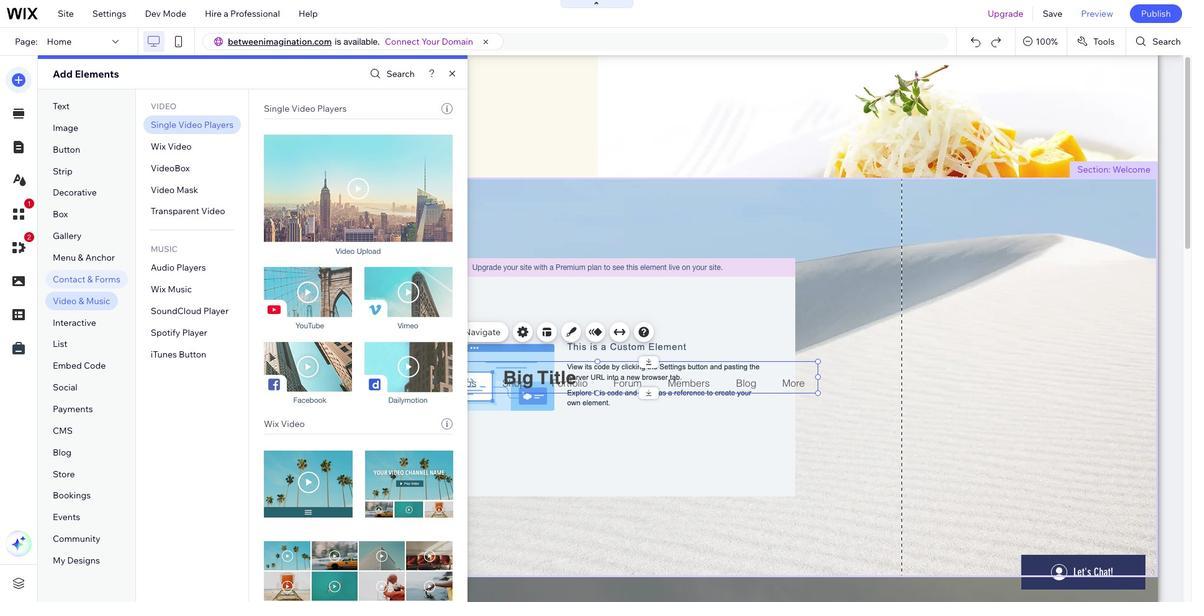 Task type: vqa. For each thing, say whether or not it's contained in the screenshot.
Upgrade
yes



Task type: locate. For each thing, give the bounding box(es) containing it.
a
[[224, 8, 228, 19]]

image
[[53, 122, 78, 133]]

player for spotify player
[[182, 327, 207, 338]]

search button
[[1127, 28, 1192, 55], [367, 65, 415, 83]]

upload
[[357, 247, 381, 256]]

preview
[[1081, 8, 1113, 19]]

community
[[53, 534, 100, 545]]

dev
[[145, 8, 161, 19]]

1 vertical spatial players
[[204, 119, 234, 130]]

button
[[53, 144, 80, 155], [179, 349, 206, 360]]

&
[[78, 252, 83, 263], [87, 274, 93, 285], [79, 295, 84, 307]]

0 horizontal spatial button
[[53, 144, 80, 155]]

player
[[204, 306, 229, 317], [182, 327, 207, 338]]

your
[[422, 36, 440, 47]]

music up audio on the left top of the page
[[151, 244, 178, 254]]

single video players
[[264, 103, 347, 114], [151, 119, 234, 130]]

button down image
[[53, 144, 80, 155]]

dailymotion
[[388, 396, 428, 405]]

hire a professional
[[205, 8, 280, 19]]

wix video up videobox
[[151, 141, 192, 152]]

soundcloud player
[[151, 306, 229, 317]]

1 vertical spatial player
[[182, 327, 207, 338]]

video
[[151, 101, 177, 111], [292, 103, 315, 114], [178, 119, 202, 130], [168, 141, 192, 152], [151, 184, 175, 195], [201, 206, 225, 217], [336, 247, 355, 256], [53, 295, 77, 307], [281, 419, 305, 430]]

video & music
[[53, 295, 110, 307]]

menu for horizontal menu
[[418, 352, 438, 361]]

1 vertical spatial search
[[387, 68, 415, 79]]

player right soundcloud
[[204, 306, 229, 317]]

wix music
[[151, 284, 192, 295]]

1 vertical spatial single video players
[[151, 119, 234, 130]]

my
[[53, 555, 65, 566]]

0 horizontal spatial single
[[151, 119, 176, 130]]

elements
[[75, 68, 119, 80]]

search down connect
[[387, 68, 415, 79]]

player down soundcloud player
[[182, 327, 207, 338]]

search button down connect
[[367, 65, 415, 83]]

search button down publish
[[1127, 28, 1192, 55]]

1 horizontal spatial single
[[264, 103, 290, 114]]

events
[[53, 512, 80, 523]]

embed
[[53, 360, 82, 372]]

2 vertical spatial &
[[79, 295, 84, 307]]

contact & forms
[[53, 274, 120, 285]]

2 button
[[6, 232, 34, 261]]

manage menu
[[386, 327, 444, 338]]

wix
[[151, 141, 166, 152], [151, 284, 166, 295], [264, 419, 279, 430]]

menu down manage menu
[[418, 352, 438, 361]]

0 vertical spatial &
[[78, 252, 83, 263]]

social
[[53, 382, 77, 393]]

0 horizontal spatial search
[[387, 68, 415, 79]]

0 horizontal spatial search button
[[367, 65, 415, 83]]

wix video down facebook
[[264, 419, 305, 430]]

horizontal
[[381, 352, 417, 361]]

button down spotify player
[[179, 349, 206, 360]]

horizontal menu
[[381, 352, 438, 361]]

site
[[58, 8, 74, 19]]

menu
[[53, 252, 76, 263], [421, 327, 444, 338], [418, 352, 438, 361]]

payments
[[53, 404, 93, 415]]

hire
[[205, 8, 222, 19]]

search down publish
[[1153, 36, 1181, 47]]

videobox
[[151, 163, 190, 174]]

players
[[317, 103, 347, 114], [204, 119, 234, 130], [177, 262, 206, 273]]

0 vertical spatial wix video
[[151, 141, 192, 152]]

box
[[53, 209, 68, 220]]

cms
[[53, 425, 73, 436]]

1 horizontal spatial search button
[[1127, 28, 1192, 55]]

bookings
[[53, 490, 91, 501]]

1 vertical spatial &
[[87, 274, 93, 285]]

add elements
[[53, 68, 119, 80]]

soundcloud
[[151, 306, 202, 317]]

save button
[[1034, 0, 1072, 27]]

store
[[53, 469, 75, 480]]

wix video
[[151, 141, 192, 152], [264, 419, 305, 430]]

0 vertical spatial single video players
[[264, 103, 347, 114]]

music
[[151, 244, 178, 254], [168, 284, 192, 295], [86, 295, 110, 307]]

forms
[[95, 274, 120, 285]]

0 horizontal spatial wix video
[[151, 141, 192, 152]]

menu down gallery at the top left
[[53, 252, 76, 263]]

1 vertical spatial wix video
[[264, 419, 305, 430]]

2 vertical spatial menu
[[418, 352, 438, 361]]

0 vertical spatial player
[[204, 306, 229, 317]]

1 vertical spatial wix
[[151, 284, 166, 295]]

vimeo
[[398, 322, 418, 330]]

1 horizontal spatial button
[[179, 349, 206, 360]]

0 horizontal spatial single video players
[[151, 119, 234, 130]]

0 vertical spatial single
[[264, 103, 290, 114]]

0 vertical spatial wix
[[151, 141, 166, 152]]

betweenimagination.com
[[228, 36, 332, 47]]

tools
[[1093, 36, 1115, 47]]

1 horizontal spatial wix video
[[264, 419, 305, 430]]

facebook
[[293, 396, 326, 405]]

& left the forms
[[87, 274, 93, 285]]

search
[[1153, 36, 1181, 47], [387, 68, 415, 79]]

publish button
[[1130, 4, 1182, 23]]

0 vertical spatial search
[[1153, 36, 1181, 47]]

save
[[1043, 8, 1063, 19]]

100%
[[1036, 36, 1058, 47]]

blog
[[53, 447, 72, 458]]

section:
[[1078, 164, 1111, 175]]

menu right vimeo
[[421, 327, 444, 338]]

menu & anchor
[[53, 252, 115, 263]]

& down contact & forms
[[79, 295, 84, 307]]

add
[[53, 68, 73, 80]]

video upload
[[336, 247, 381, 256]]

single
[[264, 103, 290, 114], [151, 119, 176, 130]]

1 vertical spatial menu
[[421, 327, 444, 338]]

home
[[47, 36, 72, 47]]

1 horizontal spatial search
[[1153, 36, 1181, 47]]

& left anchor at the top left of page
[[78, 252, 83, 263]]

decorative
[[53, 187, 97, 198]]

embed code
[[53, 360, 106, 372]]



Task type: describe. For each thing, give the bounding box(es) containing it.
strip
[[53, 166, 73, 177]]

music down the forms
[[86, 295, 110, 307]]

video mask
[[151, 184, 198, 195]]

manage
[[386, 327, 419, 338]]

domain
[[442, 36, 473, 47]]

list
[[53, 339, 67, 350]]

transparent video
[[151, 206, 225, 217]]

navigate
[[464, 327, 501, 338]]

2 vertical spatial players
[[177, 262, 206, 273]]

0 vertical spatial search button
[[1127, 28, 1192, 55]]

contact
[[53, 274, 85, 285]]

& for contact
[[87, 274, 93, 285]]

welcome
[[1113, 164, 1151, 175]]

music down audio players
[[168, 284, 192, 295]]

player for soundcloud player
[[204, 306, 229, 317]]

2 vertical spatial wix
[[264, 419, 279, 430]]

1 vertical spatial single
[[151, 119, 176, 130]]

audio players
[[151, 262, 206, 273]]

youtube
[[296, 322, 324, 330]]

code
[[84, 360, 106, 372]]

0 vertical spatial menu
[[53, 252, 76, 263]]

0 vertical spatial players
[[317, 103, 347, 114]]

is available. connect your domain
[[335, 36, 473, 47]]

interactive
[[53, 317, 96, 328]]

1 vertical spatial search button
[[367, 65, 415, 83]]

help
[[299, 8, 318, 19]]

1 horizontal spatial single video players
[[264, 103, 347, 114]]

gallery
[[53, 230, 82, 242]]

tools button
[[1067, 28, 1126, 55]]

designs
[[67, 555, 100, 566]]

audio
[[151, 262, 175, 273]]

anchor
[[85, 252, 115, 263]]

connect
[[385, 36, 420, 47]]

1
[[27, 200, 31, 207]]

transparent
[[151, 206, 199, 217]]

mask
[[177, 184, 198, 195]]

preview button
[[1072, 0, 1123, 27]]

& for video
[[79, 295, 84, 307]]

spotify player
[[151, 327, 207, 338]]

0 vertical spatial button
[[53, 144, 80, 155]]

mode
[[163, 8, 186, 19]]

100% button
[[1016, 28, 1067, 55]]

menu for manage menu
[[421, 327, 444, 338]]

available.
[[344, 37, 380, 47]]

section: welcome
[[1078, 164, 1151, 175]]

1 vertical spatial button
[[179, 349, 206, 360]]

itunes
[[151, 349, 177, 360]]

my designs
[[53, 555, 100, 566]]

upgrade
[[988, 8, 1024, 19]]

dev mode
[[145, 8, 186, 19]]

is
[[335, 37, 341, 47]]

settings
[[92, 8, 126, 19]]

text
[[53, 101, 70, 112]]

2
[[27, 233, 31, 241]]

spotify
[[151, 327, 180, 338]]

1 button
[[6, 199, 34, 227]]

itunes button
[[151, 349, 206, 360]]

professional
[[230, 8, 280, 19]]

publish
[[1141, 8, 1171, 19]]

& for menu
[[78, 252, 83, 263]]



